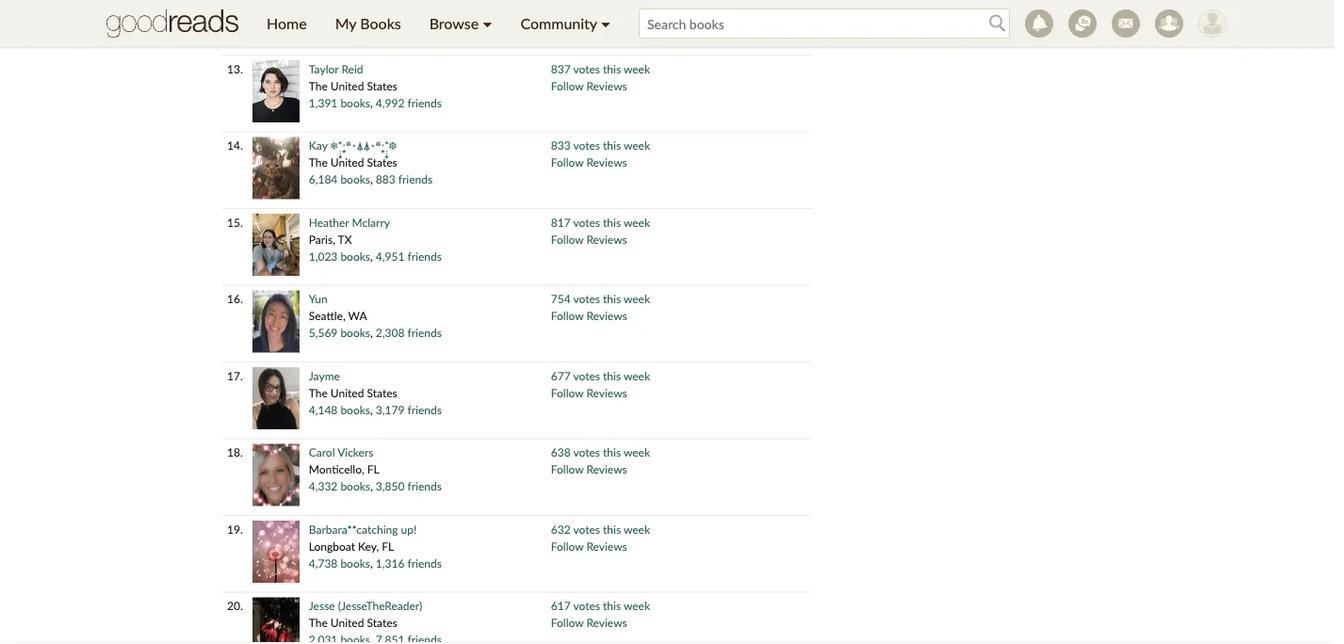 Task type: describe. For each thing, give the bounding box(es) containing it.
votes for 617
[[574, 600, 600, 613]]

1,316
[[376, 557, 405, 570]]

bob builder image
[[1199, 9, 1227, 38]]

754
[[551, 292, 571, 306]]

4,992 friends link
[[376, 96, 442, 109]]

jesse
[[309, 600, 335, 613]]

friends inside carol vickers monticello, fl 4,332 books , 3,850 friends
[[408, 480, 442, 494]]

632 votes this week link
[[551, 523, 651, 536]]

follow for 632
[[551, 540, 584, 553]]

18.
[[227, 446, 243, 460]]

this for 677 votes this week
[[603, 369, 621, 383]]

677 votes this week follow reviews
[[551, 369, 651, 400]]

4,951 friends link
[[376, 249, 442, 263]]

4,550 friends link
[[376, 19, 442, 33]]

reid
[[342, 62, 363, 75]]

longboat
[[309, 540, 355, 553]]

632
[[551, 523, 571, 536]]

4,951
[[376, 249, 405, 263]]

carol vickers monticello, fl 4,332 books , 3,850 friends
[[309, 446, 442, 494]]

817 votes this week follow reviews
[[551, 215, 651, 246]]

friend requests image
[[1156, 9, 1184, 38]]

this for 638 votes this week
[[603, 446, 621, 460]]

1,391
[[309, 96, 338, 109]]

states inside jayme the united states 4,148 books , 3,179 friends
[[367, 386, 398, 400]]

this for 833 votes this week
[[603, 139, 621, 152]]

taylor reid image
[[252, 60, 300, 123]]

the united states 6,612 books , 4,550 friends
[[309, 2, 442, 33]]

677
[[551, 369, 571, 383]]

4,148 books link
[[309, 403, 371, 417]]

menu containing home
[[253, 0, 625, 47]]

barbara**catching up! longboat key, fl 4,738 books , 1,316 friends
[[309, 523, 442, 570]]

books inside the united states 6,612 books , 4,550 friends
[[341, 19, 371, 33]]

community ▾ button
[[507, 0, 625, 47]]

kay ❅*̩̩͙‧͙꙳⋆⍋⍋⋆꙳‧͙*̩̩͙❆ link
[[309, 139, 397, 152]]

wa
[[348, 309, 367, 323]]

1,023 books link
[[309, 249, 371, 263]]

the inside the united states 6,612 books , 4,550 friends
[[309, 2, 328, 16]]

home
[[267, 14, 307, 33]]

the for jesse
[[309, 617, 328, 630]]

, inside the united states 6,612 books , 4,550 friends
[[371, 19, 373, 33]]

taylor
[[309, 62, 339, 75]]

home link
[[253, 0, 321, 47]]

browse ▾
[[430, 14, 493, 33]]

reviews for 638
[[587, 463, 628, 477]]

my
[[335, 14, 357, 33]]

united inside the united states 6,612 books , 4,550 friends
[[331, 2, 364, 16]]

2,308 friends link
[[376, 326, 442, 340]]

jayme
[[309, 369, 340, 383]]

jayme image
[[252, 368, 300, 430]]

follow reviews link for 837
[[551, 79, 628, 92]]

5,569 books link
[[309, 326, 371, 340]]

4,332
[[309, 480, 338, 494]]

up!
[[401, 523, 417, 536]]

16.
[[227, 292, 243, 306]]

books inside yun seattle, wa 5,569 books , 2,308 friends
[[341, 326, 371, 340]]

united for reid
[[331, 79, 364, 92]]

my books link
[[321, 0, 415, 47]]

4,738 books link
[[309, 557, 371, 570]]

1,316 friends link
[[376, 557, 442, 570]]

books inside heather mclarry paris, tx 1,023 books , 4,951 friends
[[341, 249, 371, 263]]

votes for 632
[[574, 523, 600, 536]]

6,184 books link
[[309, 173, 371, 186]]

yun link
[[309, 292, 328, 306]]

week for 617 votes this week follow reviews
[[624, 600, 651, 613]]

follow reviews link for 833
[[551, 156, 628, 169]]

3,179 friends link
[[376, 403, 442, 417]]

1 reviews from the top
[[587, 2, 628, 16]]

follow reviews link for 817
[[551, 232, 628, 246]]

833 votes this week follow reviews
[[551, 139, 651, 169]]

follow reviews link for 632
[[551, 540, 628, 553]]

837 votes this week link
[[551, 62, 651, 75]]

883 friends link
[[376, 173, 433, 186]]

1 follow from the top
[[551, 2, 584, 16]]

votes for 837
[[574, 62, 600, 75]]

yun
[[309, 292, 328, 306]]

kay ❅*̩̩͙‧͙꙳⋆⍋⍋⋆꙳‧͙*̩̩͙❆ the united states 6,184 books , 883 friends
[[309, 139, 433, 186]]

books inside jayme the united states 4,148 books , 3,179 friends
[[341, 403, 371, 417]]

votes for 754
[[574, 292, 600, 306]]

week for 677 votes this week follow reviews
[[624, 369, 651, 383]]

(jessethereader)
[[338, 600, 422, 613]]

jayme the united states 4,148 books , 3,179 friends
[[309, 369, 442, 417]]

jesse (jessethereader) link
[[309, 600, 422, 613]]

states for reid
[[367, 79, 398, 92]]

heather mclarry image
[[252, 214, 300, 276]]

kay ❅*̩̩͙‧͙꙳⋆⍋⍋⋆꙳‧͙*̩̩͙❆ image
[[252, 137, 300, 199]]

, inside heather mclarry paris, tx 1,023 books , 4,951 friends
[[371, 249, 373, 263]]

follow reviews link for 638
[[551, 463, 628, 477]]

the for kay
[[309, 156, 328, 169]]

week for 632 votes this week follow reviews
[[624, 523, 651, 536]]

yun seattle, wa 5,569 books , 2,308 friends
[[309, 292, 442, 340]]

follow for 677
[[551, 386, 584, 400]]

2,308
[[376, 326, 405, 340]]

, inside barbara**catching up! longboat key, fl 4,738 books , 1,316 friends
[[371, 557, 373, 570]]

community ▾
[[521, 14, 611, 33]]

barbara**catching up! link
[[309, 523, 417, 536]]

follow for 754
[[551, 309, 584, 323]]

, inside carol vickers monticello, fl 4,332 books , 3,850 friends
[[371, 480, 373, 494]]

Search books text field
[[639, 8, 1011, 39]]

677 votes this week link
[[551, 369, 651, 383]]

Search for books to add to your shelves search field
[[639, 8, 1011, 39]]

jayme link
[[309, 369, 340, 383]]

837
[[551, 62, 571, 75]]

books
[[360, 14, 401, 33]]

taylor reid the united states 1,391 books , 4,992 friends
[[309, 62, 442, 109]]

5,569
[[309, 326, 338, 340]]

4,148
[[309, 403, 338, 417]]

friends inside heather mclarry paris, tx 1,023 books , 4,951 friends
[[408, 249, 442, 263]]

6,612 books link
[[309, 19, 371, 33]]

yun image
[[252, 291, 300, 353]]

, inside yun seattle, wa 5,569 books , 2,308 friends
[[371, 326, 373, 340]]

friends inside yun seattle, wa 5,569 books , 2,308 friends
[[408, 326, 442, 340]]

the for taylor
[[309, 79, 328, 92]]



Task type: locate. For each thing, give the bounding box(es) containing it.
books inside barbara**catching up! longboat key, fl 4,738 books , 1,316 friends
[[341, 557, 371, 570]]

, left '3,850'
[[371, 480, 373, 494]]

5 books from the top
[[341, 326, 371, 340]]

jesse (jessethereader) image
[[252, 598, 300, 644]]

week inside 677 votes this week follow reviews
[[624, 369, 651, 383]]

3 books from the top
[[341, 173, 371, 186]]

books
[[341, 19, 371, 33], [341, 96, 371, 109], [341, 173, 371, 186], [341, 249, 371, 263], [341, 326, 371, 340], [341, 403, 371, 417], [341, 480, 371, 494], [341, 557, 371, 570]]

follow reviews
[[551, 2, 628, 16]]

5 reviews from the top
[[587, 309, 628, 323]]

7 , from the top
[[371, 480, 373, 494]]

9 reviews from the top
[[587, 617, 628, 630]]

17.
[[227, 369, 243, 383]]

this for 837 votes this week
[[603, 62, 621, 75]]

reviews inside 817 votes this week follow reviews
[[587, 232, 628, 246]]

▾ inside dropdown button
[[601, 14, 611, 33]]

4 reviews from the top
[[587, 232, 628, 246]]

3 the from the top
[[309, 156, 328, 169]]

vickers
[[338, 446, 374, 460]]

follow
[[551, 2, 584, 16], [551, 79, 584, 92], [551, 156, 584, 169], [551, 232, 584, 246], [551, 309, 584, 323], [551, 386, 584, 400], [551, 463, 584, 477], [551, 540, 584, 553], [551, 617, 584, 630]]

follow down 677
[[551, 386, 584, 400]]

8 follow from the top
[[551, 540, 584, 553]]

8 this from the top
[[603, 600, 621, 613]]

states inside the "kay ❅*̩̩͙‧͙꙳⋆⍋⍋⋆꙳‧͙*̩̩͙❆ the united states 6,184 books , 883 friends"
[[367, 156, 398, 169]]

reviews down 632 votes this week link
[[587, 540, 628, 553]]

the up 4,148
[[309, 386, 328, 400]]

friends right '3,850'
[[408, 480, 442, 494]]

barbara**catching
[[309, 523, 398, 536]]

19.
[[227, 523, 243, 536]]

the up "1,391"
[[309, 79, 328, 92]]

2 this from the top
[[603, 139, 621, 152]]

this for 632 votes this week
[[603, 523, 621, 536]]

3 this from the top
[[603, 215, 621, 229]]

votes right '754' on the left
[[574, 292, 600, 306]]

follow reviews link down the 833 votes this week link
[[551, 156, 628, 169]]

6,612
[[309, 19, 338, 33]]

notifications image
[[1026, 9, 1054, 38]]

4 week from the top
[[624, 292, 651, 306]]

states up 883
[[367, 156, 398, 169]]

follow reviews link down the 837 votes this week link
[[551, 79, 628, 92]]

6 reviews from the top
[[587, 386, 628, 400]]

follow reviews link for 754
[[551, 309, 628, 323]]

638 votes this week link
[[551, 446, 651, 460]]

follow for 638
[[551, 463, 584, 477]]

follow down the 638
[[551, 463, 584, 477]]

the inside 'jesse (jessethereader) the united states'
[[309, 617, 328, 630]]

6 follow reviews link from the top
[[551, 386, 628, 400]]

6,184
[[309, 173, 338, 186]]

7 week from the top
[[624, 523, 651, 536]]

this right 833
[[603, 139, 621, 152]]

reviews for 754
[[587, 309, 628, 323]]

638
[[551, 446, 571, 460]]

week right 617
[[624, 600, 651, 613]]

1 votes from the top
[[574, 62, 600, 75]]

reviews inside 837 votes this week follow reviews
[[587, 79, 628, 92]]

this right '754' on the left
[[603, 292, 621, 306]]

8 week from the top
[[624, 600, 651, 613]]

reviews inside 617 votes this week follow reviews
[[587, 617, 628, 630]]

5 this from the top
[[603, 369, 621, 383]]

the inside the "kay ❅*̩̩͙‧͙꙳⋆⍋⍋⋆꙳‧͙*̩̩͙❆ the united states 6,184 books , 883 friends"
[[309, 156, 328, 169]]

1 horizontal spatial fl
[[382, 540, 394, 553]]

, down key,
[[371, 557, 373, 570]]

13.
[[227, 62, 243, 75]]

paris,
[[309, 232, 336, 246]]

united inside the "kay ❅*̩̩͙‧͙꙳⋆⍋⍋⋆꙳‧͙*̩̩͙❆ the united states 6,184 books , 883 friends"
[[331, 156, 364, 169]]

reviews for 817
[[587, 232, 628, 246]]

1 states from the top
[[367, 2, 398, 16]]

taylor reid link
[[309, 62, 363, 75]]

754 votes this week follow reviews
[[551, 292, 651, 323]]

3 votes from the top
[[574, 215, 600, 229]]

reviews for 677
[[587, 386, 628, 400]]

, inside taylor reid the united states 1,391 books , 4,992 friends
[[371, 96, 373, 109]]

states down "(jessethereader)"
[[367, 617, 398, 630]]

5 follow reviews link from the top
[[551, 309, 628, 323]]

3,850
[[376, 480, 405, 494]]

jesse (jessethereader) the united states
[[309, 600, 422, 630]]

, left 4,550
[[371, 19, 373, 33]]

week inside 632 votes this week follow reviews
[[624, 523, 651, 536]]

friends
[[408, 19, 442, 33], [408, 96, 442, 109], [399, 173, 433, 186], [408, 249, 442, 263], [408, 326, 442, 340], [408, 403, 442, 417], [408, 480, 442, 494], [408, 557, 442, 570]]

632 votes this week follow reviews
[[551, 523, 651, 553]]

fl up '3,850'
[[367, 463, 380, 477]]

follow inside 632 votes this week follow reviews
[[551, 540, 584, 553]]

4 this from the top
[[603, 292, 621, 306]]

tx
[[338, 232, 352, 246]]

4 books from the top
[[341, 249, 371, 263]]

friends inside taylor reid the united states 1,391 books , 4,992 friends
[[408, 96, 442, 109]]

my group discussions image
[[1069, 9, 1097, 38]]

united down kay ❅*̩̩͙‧͙꙳⋆⍋⍋⋆꙳‧͙*̩̩͙❆ link
[[331, 156, 364, 169]]

united for (jessethereader)
[[331, 617, 364, 630]]

1 the from the top
[[309, 2, 328, 16]]

4 follow reviews link from the top
[[551, 232, 628, 246]]

follow reviews link for 677
[[551, 386, 628, 400]]

friends right 4,550
[[408, 19, 442, 33]]

friends right 2,308
[[408, 326, 442, 340]]

barbara**catching up! image
[[252, 521, 300, 584]]

6 this from the top
[[603, 446, 621, 460]]

week for 817 votes this week follow reviews
[[624, 215, 651, 229]]

837 votes this week follow reviews
[[551, 62, 651, 92]]

reviews for 632
[[587, 540, 628, 553]]

the down kay
[[309, 156, 328, 169]]

votes right 632
[[574, 523, 600, 536]]

reviews inside 677 votes this week follow reviews
[[587, 386, 628, 400]]

1 united from the top
[[331, 2, 364, 16]]

2 books from the top
[[341, 96, 371, 109]]

follow down 632
[[551, 540, 584, 553]]

1 , from the top
[[371, 19, 373, 33]]

votes right 833
[[574, 139, 600, 152]]

reviews up the 837 votes this week link
[[587, 2, 628, 16]]

817
[[551, 215, 571, 229]]

reviews inside the 638 votes this week follow reviews
[[587, 463, 628, 477]]

3 reviews from the top
[[587, 156, 628, 169]]

the inside taylor reid the united states 1,391 books , 4,992 friends
[[309, 79, 328, 92]]

reviews inside 833 votes this week follow reviews
[[587, 156, 628, 169]]

week right '754' on the left
[[624, 292, 651, 306]]

browse ▾ button
[[415, 0, 507, 47]]

3 , from the top
[[371, 173, 373, 186]]

kay
[[309, 139, 328, 152]]

6 week from the top
[[624, 446, 651, 460]]

5 united from the top
[[331, 617, 364, 630]]

follow down '754' on the left
[[551, 309, 584, 323]]

week
[[624, 62, 651, 75], [624, 139, 651, 152], [624, 215, 651, 229], [624, 292, 651, 306], [624, 369, 651, 383], [624, 446, 651, 460], [624, 523, 651, 536], [624, 600, 651, 613]]

seattle,
[[309, 309, 346, 323]]

monticello,
[[309, 463, 365, 477]]

6 follow from the top
[[551, 386, 584, 400]]

this right 817 at the left of page
[[603, 215, 621, 229]]

united
[[331, 2, 364, 16], [331, 79, 364, 92], [331, 156, 364, 169], [331, 386, 364, 400], [331, 617, 364, 630]]

this right 837
[[603, 62, 621, 75]]

7 this from the top
[[603, 523, 621, 536]]

follow for 833
[[551, 156, 584, 169]]

5 votes from the top
[[574, 369, 600, 383]]

friends inside the "kay ❅*̩̩͙‧͙꙳⋆⍋⍋⋆꙳‧͙*̩̩͙❆ the united states 6,184 books , 883 friends"
[[399, 173, 433, 186]]

votes inside 833 votes this week follow reviews
[[574, 139, 600, 152]]

states for (jessethereader)
[[367, 617, 398, 630]]

3 follow from the top
[[551, 156, 584, 169]]

▾ for community ▾
[[601, 14, 611, 33]]

7 follow from the top
[[551, 463, 584, 477]]

, left 2,308
[[371, 326, 373, 340]]

, left 883
[[371, 173, 373, 186]]

follow reviews link up the 837 votes this week link
[[551, 2, 628, 16]]

week right the 638
[[624, 446, 651, 460]]

votes inside the 638 votes this week follow reviews
[[574, 446, 600, 460]]

follow reviews link down 632 votes this week link
[[551, 540, 628, 553]]

15.
[[227, 215, 243, 229]]

united for ❅*̩̩͙‧͙꙳⋆⍋⍋⋆꙳‧͙*̩̩͙❆
[[331, 156, 364, 169]]

follow for 617
[[551, 617, 584, 630]]

week right 833
[[624, 139, 651, 152]]

1 follow reviews link from the top
[[551, 2, 628, 16]]

reviews inside the 754 votes this week follow reviews
[[587, 309, 628, 323]]

this right the 638
[[603, 446, 621, 460]]

reviews down the 837 votes this week link
[[587, 79, 628, 92]]

4 united from the top
[[331, 386, 364, 400]]

7 follow reviews link from the top
[[551, 463, 628, 477]]

carol vickers image
[[252, 445, 300, 507]]

follow reviews link for 617
[[551, 617, 628, 630]]

votes inside 677 votes this week follow reviews
[[574, 369, 600, 383]]

this inside 617 votes this week follow reviews
[[603, 600, 621, 613]]

4 votes from the top
[[574, 292, 600, 306]]

this right 617
[[603, 600, 621, 613]]

7 votes from the top
[[574, 523, 600, 536]]

2 states from the top
[[367, 79, 398, 92]]

week right 632
[[624, 523, 651, 536]]

follow reviews link down 817 votes this week link
[[551, 232, 628, 246]]

heather
[[309, 215, 349, 229]]

follow down 837
[[551, 79, 584, 92]]

friends right 4,951
[[408, 249, 442, 263]]

browse
[[430, 14, 479, 33]]

follow down 817 at the left of page
[[551, 232, 584, 246]]

states up 4,992
[[367, 79, 398, 92]]

8 , from the top
[[371, 557, 373, 570]]

3 follow reviews link from the top
[[551, 156, 628, 169]]

20.
[[227, 600, 243, 613]]

reviews inside 632 votes this week follow reviews
[[587, 540, 628, 553]]

4,550
[[376, 19, 405, 33]]

5 states from the top
[[367, 617, 398, 630]]

reviews for 833
[[587, 156, 628, 169]]

week inside 617 votes this week follow reviews
[[624, 600, 651, 613]]

votes
[[574, 62, 600, 75], [574, 139, 600, 152], [574, 215, 600, 229], [574, 292, 600, 306], [574, 369, 600, 383], [574, 446, 600, 460], [574, 523, 600, 536], [574, 600, 600, 613]]

votes for 833
[[574, 139, 600, 152]]

week inside the 638 votes this week follow reviews
[[624, 446, 651, 460]]

carol vickers link
[[309, 446, 374, 460]]

, inside the "kay ❅*̩̩͙‧͙꙳⋆⍋⍋⋆꙳‧͙*̩̩͙❆ the united states 6,184 books , 883 friends"
[[371, 173, 373, 186]]

638 votes this week follow reviews
[[551, 446, 651, 477]]

4 , from the top
[[371, 249, 373, 263]]

0 vertical spatial fl
[[367, 463, 380, 477]]

❅*̩̩͙‧͙꙳⋆⍋⍋⋆꙳‧͙*̩̩͙❆
[[331, 139, 397, 152]]

1,023
[[309, 249, 338, 263]]

the up 6,612
[[309, 2, 328, 16]]

votes right 817 at the left of page
[[574, 215, 600, 229]]

votes inside 617 votes this week follow reviews
[[574, 600, 600, 613]]

883
[[376, 173, 396, 186]]

key,
[[358, 540, 379, 553]]

1 books from the top
[[341, 19, 371, 33]]

9 follow reviews link from the top
[[551, 617, 628, 630]]

2 follow from the top
[[551, 79, 584, 92]]

this inside 837 votes this week follow reviews
[[603, 62, 621, 75]]

my books
[[335, 14, 401, 33]]

▾ for browse ▾
[[483, 14, 493, 33]]

2 reviews from the top
[[587, 79, 628, 92]]

4,738
[[309, 557, 338, 570]]

reviews down 754 votes this week link
[[587, 309, 628, 323]]

this right 632
[[603, 523, 621, 536]]

votes right 617
[[574, 600, 600, 613]]

▾ inside dropdown button
[[483, 14, 493, 33]]

2 the from the top
[[309, 79, 328, 92]]

this inside 632 votes this week follow reviews
[[603, 523, 621, 536]]

follow for 817
[[551, 232, 584, 246]]

fl
[[367, 463, 380, 477], [382, 540, 394, 553]]

3,850 friends link
[[376, 480, 442, 494]]

the inside jayme the united states 4,148 books , 3,179 friends
[[309, 386, 328, 400]]

votes for 638
[[574, 446, 600, 460]]

1 week from the top
[[624, 62, 651, 75]]

2 week from the top
[[624, 139, 651, 152]]

united down reid
[[331, 79, 364, 92]]

votes inside 632 votes this week follow reviews
[[574, 523, 600, 536]]

2 follow reviews link from the top
[[551, 79, 628, 92]]

8 follow reviews link from the top
[[551, 540, 628, 553]]

1 vertical spatial fl
[[382, 540, 394, 553]]

follow inside 837 votes this week follow reviews
[[551, 79, 584, 92]]

8 reviews from the top
[[587, 540, 628, 553]]

, left 3,179
[[371, 403, 373, 417]]

follow for 837
[[551, 79, 584, 92]]

7 books from the top
[[341, 480, 371, 494]]

2 , from the top
[[371, 96, 373, 109]]

617
[[551, 600, 571, 613]]

votes right 677
[[574, 369, 600, 383]]

the
[[309, 2, 328, 16], [309, 79, 328, 92], [309, 156, 328, 169], [309, 386, 328, 400], [309, 617, 328, 630]]

friends inside the united states 6,612 books , 4,550 friends
[[408, 19, 442, 33]]

states up 3,179
[[367, 386, 398, 400]]

week right 837
[[624, 62, 651, 75]]

3 week from the top
[[624, 215, 651, 229]]

this inside the 638 votes this week follow reviews
[[603, 446, 621, 460]]

1 this from the top
[[603, 62, 621, 75]]

friends inside jayme the united states 4,148 books , 3,179 friends
[[408, 403, 442, 417]]

fl inside carol vickers monticello, fl 4,332 books , 3,850 friends
[[367, 463, 380, 477]]

reviews down 617 votes this week link
[[587, 617, 628, 630]]

books inside carol vickers monticello, fl 4,332 books , 3,850 friends
[[341, 480, 371, 494]]

1,391 books link
[[309, 96, 371, 109]]

reviews for 617
[[587, 617, 628, 630]]

week for 833 votes this week follow reviews
[[624, 139, 651, 152]]

heather mclarry link
[[309, 215, 390, 229]]

reviews for 837
[[587, 79, 628, 92]]

follow reviews link down 617 votes this week link
[[551, 617, 628, 630]]

817 votes this week link
[[551, 215, 651, 229]]

5 , from the top
[[371, 326, 373, 340]]

votes inside 817 votes this week follow reviews
[[574, 215, 600, 229]]

states up 4,550
[[367, 2, 398, 16]]

, inside jayme the united states 4,148 books , 3,179 friends
[[371, 403, 373, 417]]

8 books from the top
[[341, 557, 371, 570]]

this inside 677 votes this week follow reviews
[[603, 369, 621, 383]]

friends right 4,992
[[408, 96, 442, 109]]

this for 617 votes this week
[[603, 600, 621, 613]]

votes for 677
[[574, 369, 600, 383]]

2 ▾ from the left
[[601, 14, 611, 33]]

6 votes from the top
[[574, 446, 600, 460]]

6 , from the top
[[371, 403, 373, 417]]

follow down 617
[[551, 617, 584, 630]]

books inside taylor reid the united states 1,391 books , 4,992 friends
[[341, 96, 371, 109]]

this for 754 votes this week
[[603, 292, 621, 306]]

inbox image
[[1112, 9, 1141, 38]]

week inside the 754 votes this week follow reviews
[[624, 292, 651, 306]]

0 horizontal spatial fl
[[367, 463, 380, 477]]

follow reviews link down 677 votes this week link
[[551, 386, 628, 400]]

2 united from the top
[[331, 79, 364, 92]]

2 votes from the top
[[574, 139, 600, 152]]

5 follow from the top
[[551, 309, 584, 323]]

united inside taylor reid the united states 1,391 books , 4,992 friends
[[331, 79, 364, 92]]

reviews down the 833 votes this week link
[[587, 156, 628, 169]]

heather mclarry paris, tx 1,023 books , 4,951 friends
[[309, 215, 442, 263]]

5 week from the top
[[624, 369, 651, 383]]

votes for 817
[[574, 215, 600, 229]]

votes right the 638
[[574, 446, 600, 460]]

week right 677
[[624, 369, 651, 383]]

4,992
[[376, 96, 405, 109]]

this inside 817 votes this week follow reviews
[[603, 215, 621, 229]]

reviews
[[587, 2, 628, 16], [587, 79, 628, 92], [587, 156, 628, 169], [587, 232, 628, 246], [587, 309, 628, 323], [587, 386, 628, 400], [587, 463, 628, 477], [587, 540, 628, 553], [587, 617, 628, 630]]

week inside 837 votes this week follow reviews
[[624, 62, 651, 75]]

617 votes this week link
[[551, 600, 651, 613]]

books inside the "kay ❅*̩̩͙‧͙꙳⋆⍋⍋⋆꙳‧͙*̩̩͙❆ the united states 6,184 books , 883 friends"
[[341, 173, 371, 186]]

this right 677
[[603, 369, 621, 383]]

4,332 books link
[[309, 480, 371, 494]]

menu
[[253, 0, 625, 47]]

chan ☆ image
[[252, 0, 300, 46]]

states inside the united states 6,612 books , 4,550 friends
[[367, 2, 398, 16]]

4 follow from the top
[[551, 232, 584, 246]]

3 united from the top
[[331, 156, 364, 169]]

votes inside 837 votes this week follow reviews
[[574, 62, 600, 75]]

united down jesse (jessethereader) link
[[331, 617, 364, 630]]

▾ up the 837 votes this week link
[[601, 14, 611, 33]]

states for ❅*̩̩͙‧͙꙳⋆⍋⍋⋆꙳‧͙*̩̩͙❆
[[367, 156, 398, 169]]

follow down 833
[[551, 156, 584, 169]]

this for 817 votes this week
[[603, 215, 621, 229]]

754 votes this week link
[[551, 292, 651, 306]]

united inside jayme the united states 4,148 books , 3,179 friends
[[331, 386, 364, 400]]

follow inside 677 votes this week follow reviews
[[551, 386, 584, 400]]

friends right 1,316
[[408, 557, 442, 570]]

1 horizontal spatial ▾
[[601, 14, 611, 33]]

14.
[[227, 139, 243, 152]]

8 votes from the top
[[574, 600, 600, 613]]

4 states from the top
[[367, 386, 398, 400]]

fl inside barbara**catching up! longboat key, fl 4,738 books , 1,316 friends
[[382, 540, 394, 553]]

community
[[521, 14, 597, 33]]

4 the from the top
[[309, 386, 328, 400]]

833
[[551, 139, 571, 152]]

week for 837 votes this week follow reviews
[[624, 62, 651, 75]]

this inside 833 votes this week follow reviews
[[603, 139, 621, 152]]

friends right 883
[[399, 173, 433, 186]]

▾
[[483, 14, 493, 33], [601, 14, 611, 33]]

5 the from the top
[[309, 617, 328, 630]]

follow up 837
[[551, 2, 584, 16]]

follow inside 617 votes this week follow reviews
[[551, 617, 584, 630]]

united up '4,148 books' link
[[331, 386, 364, 400]]

friends inside barbara**catching up! longboat key, fl 4,738 books , 1,316 friends
[[408, 557, 442, 570]]

7 reviews from the top
[[587, 463, 628, 477]]

week for 638 votes this week follow reviews
[[624, 446, 651, 460]]

follow inside 817 votes this week follow reviews
[[551, 232, 584, 246]]

, left 4,992
[[371, 96, 373, 109]]

this inside the 754 votes this week follow reviews
[[603, 292, 621, 306]]

week for 754 votes this week follow reviews
[[624, 292, 651, 306]]

6 books from the top
[[341, 403, 371, 417]]

reviews down 817 votes this week link
[[587, 232, 628, 246]]

week inside 833 votes this week follow reviews
[[624, 139, 651, 152]]

1 ▾ from the left
[[483, 14, 493, 33]]

united up 6,612 books link
[[331, 2, 364, 16]]

states inside taylor reid the united states 1,391 books , 4,992 friends
[[367, 79, 398, 92]]

follow reviews link down 754 votes this week link
[[551, 309, 628, 323]]

votes right 837
[[574, 62, 600, 75]]

9 follow from the top
[[551, 617, 584, 630]]

, left 4,951
[[371, 249, 373, 263]]

3 states from the top
[[367, 156, 398, 169]]

week inside 817 votes this week follow reviews
[[624, 215, 651, 229]]

reviews down 638 votes this week link
[[587, 463, 628, 477]]

3,179
[[376, 403, 405, 417]]

833 votes this week link
[[551, 139, 651, 152]]

votes inside the 754 votes this week follow reviews
[[574, 292, 600, 306]]

week right 817 at the left of page
[[624, 215, 651, 229]]

follow inside the 754 votes this week follow reviews
[[551, 309, 584, 323]]

0 horizontal spatial ▾
[[483, 14, 493, 33]]

follow inside 833 votes this week follow reviews
[[551, 156, 584, 169]]

friends right 3,179
[[408, 403, 442, 417]]

reviews down 677 votes this week link
[[587, 386, 628, 400]]

fl up 1,316
[[382, 540, 394, 553]]

the down jesse
[[309, 617, 328, 630]]

follow reviews link down 638 votes this week link
[[551, 463, 628, 477]]

follow inside the 638 votes this week follow reviews
[[551, 463, 584, 477]]

mclarry
[[352, 215, 390, 229]]

united inside 'jesse (jessethereader) the united states'
[[331, 617, 364, 630]]

▾ right browse
[[483, 14, 493, 33]]

states inside 'jesse (jessethereader) the united states'
[[367, 617, 398, 630]]

carol
[[309, 446, 335, 460]]



Task type: vqa. For each thing, say whether or not it's contained in the screenshot.
united inside The United States 6,612 books , 4,550 friends
yes



